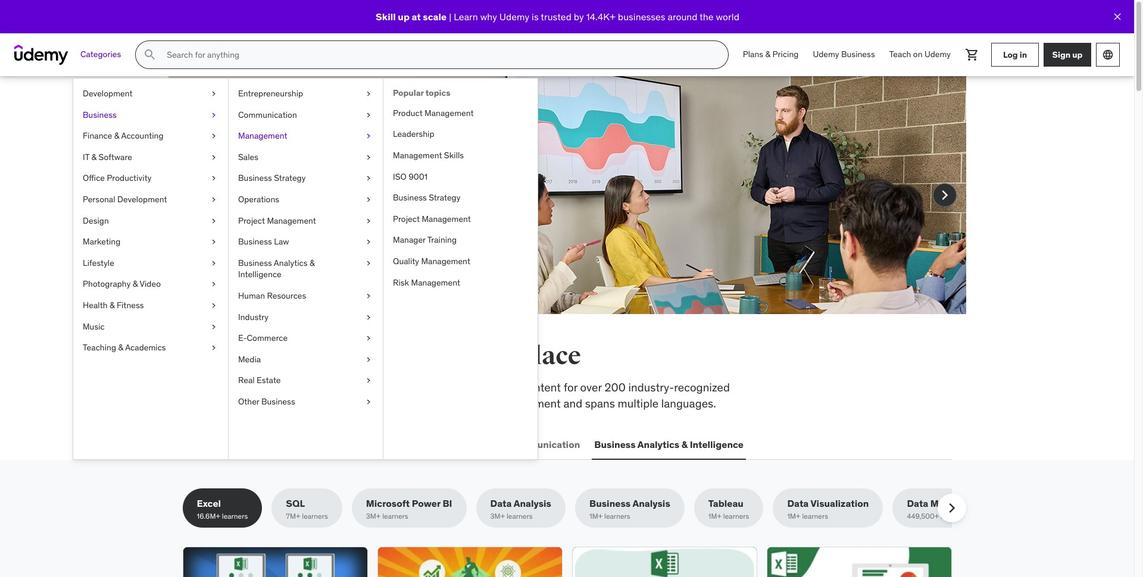 Task type: describe. For each thing, give the bounding box(es) containing it.
health & fitness
[[83, 300, 144, 311]]

photography
[[83, 279, 131, 290]]

xsmall image for music
[[209, 321, 219, 333]]

other business
[[238, 397, 295, 407]]

up for sign
[[1073, 49, 1083, 60]]

development
[[495, 396, 561, 411]]

and
[[564, 396, 583, 411]]

world
[[716, 11, 740, 23]]

xsmall image for lifestyle
[[209, 258, 219, 269]]

lifestyle
[[83, 258, 114, 268]]

real estate link
[[229, 371, 383, 392]]

xsmall image for business analytics & intelligence
[[364, 258, 373, 269]]

shopping cart with 0 items image
[[965, 48, 980, 62]]

up for skill
[[398, 11, 410, 23]]

teaching & academics link
[[73, 338, 228, 359]]

xsmall image for project management
[[364, 215, 373, 227]]

carousel element
[[168, 76, 966, 343]]

xsmall image for it & software
[[209, 152, 219, 163]]

0 horizontal spatial in
[[443, 341, 467, 372]]

1m+ for business analysis
[[590, 512, 603, 521]]

data modeling 449,500+ learners
[[907, 498, 973, 521]]

request
[[233, 230, 270, 242]]

catalog
[[273, 396, 310, 411]]

it & software
[[83, 152, 132, 162]]

submit search image
[[143, 48, 157, 62]]

commerce
[[247, 333, 288, 344]]

xsmall image for industry
[[364, 312, 373, 323]]

learners inside microsoft power bi 3m+ learners
[[382, 512, 408, 521]]

3m+ inside microsoft power bi 3m+ learners
[[366, 512, 381, 521]]

business strategy for iso 9001
[[393, 192, 461, 203]]

to inside covering critical workplace skills to technical topics, including prep content for over 200 industry-recognized certifications, our catalog supports well-rounded professional development and spans multiple languages.
[[350, 381, 360, 395]]

project management for project management link to the left
[[238, 215, 316, 226]]

personal development
[[83, 194, 167, 205]]

it & software link
[[73, 147, 228, 168]]

visualization
[[811, 498, 869, 510]]

all
[[183, 341, 218, 372]]

plans
[[743, 49, 764, 60]]

16.6m+
[[197, 512, 220, 521]]

management skills
[[393, 150, 464, 161]]

learners inside data analysis 3m+ learners
[[507, 512, 533, 521]]

languages.
[[662, 396, 716, 411]]

risk management
[[393, 277, 460, 288]]

udemy image
[[14, 45, 68, 65]]

manager training
[[393, 235, 457, 246]]

sales
[[238, 152, 259, 162]]

lifestyle link
[[73, 253, 228, 274]]

accounting
[[121, 131, 164, 141]]

at
[[412, 11, 421, 23]]

fitness
[[117, 300, 144, 311]]

quality management link
[[384, 251, 538, 273]]

video
[[140, 279, 161, 290]]

by
[[574, 11, 584, 23]]

management up 'sales'
[[238, 131, 287, 141]]

resources
[[267, 291, 306, 301]]

learners inside data visualization 1m+ learners
[[803, 512, 828, 521]]

choose
[[381, 182, 418, 196]]

certifications,
[[183, 396, 251, 411]]

industry-
[[629, 381, 674, 395]]

& for academics
[[118, 343, 123, 353]]

next image
[[943, 499, 962, 518]]

development for web
[[208, 439, 268, 451]]

office productivity link
[[73, 168, 228, 189]]

learners inside sql 7m+ learners
[[302, 512, 328, 521]]

recognized
[[674, 381, 730, 395]]

udemy right the 'pricing'
[[813, 49, 840, 60]]

e-commerce link
[[229, 328, 383, 349]]

microsoft
[[366, 498, 410, 510]]

why for scale
[[480, 11, 497, 23]]

sales link
[[229, 147, 383, 168]]

sign
[[1053, 49, 1071, 60]]

9001
[[409, 171, 428, 182]]

human
[[238, 291, 265, 301]]

covering
[[183, 381, 228, 395]]

to inside build ready-for- anything teams see why leading organizations choose to learn with udemy business.
[[420, 182, 430, 196]]

business.
[[288, 197, 337, 212]]

business analytics & intelligence for business analytics & intelligence "button" at the bottom right of page
[[595, 439, 744, 451]]

log in link
[[992, 43, 1039, 67]]

excel 16.6m+ learners
[[197, 498, 248, 521]]

anything
[[225, 152, 311, 177]]

build
[[225, 128, 278, 153]]

intelligence for business analytics & intelligence link
[[238, 269, 282, 280]]

1m+ for data visualization
[[788, 512, 801, 521]]

leadership button
[[367, 431, 422, 459]]

xsmall image for real estate
[[364, 375, 373, 387]]

web development
[[185, 439, 268, 451]]

on
[[914, 49, 923, 60]]

spans
[[585, 396, 615, 411]]

management link
[[229, 126, 383, 147]]

development for personal
[[117, 194, 167, 205]]

business strategy link for project management
[[384, 188, 538, 209]]

xsmall image for entrepreneurship
[[364, 88, 373, 100]]

leadership link
[[384, 124, 538, 145]]

teams
[[314, 152, 372, 177]]

sql 7m+ learners
[[286, 498, 328, 521]]

business inside management element
[[393, 192, 427, 203]]

xsmall image for business law
[[364, 237, 373, 248]]

finance & accounting
[[83, 131, 164, 141]]

it
[[83, 152, 89, 162]]

bi
[[443, 498, 452, 510]]

analysis for business analysis
[[633, 498, 671, 510]]

1m+ inside tableau 1m+ learners
[[709, 512, 722, 521]]

project inside management element
[[393, 214, 420, 224]]

& for fitness
[[110, 300, 115, 311]]

communication for communication link
[[238, 109, 297, 120]]

xsmall image for office productivity
[[209, 173, 219, 185]]

udemy inside build ready-for- anything teams see why leading organizations choose to learn with udemy business.
[[250, 197, 285, 212]]

with
[[225, 197, 247, 212]]

leadership for leadership button
[[369, 439, 420, 451]]

management down topics
[[425, 108, 474, 118]]

business inside business analysis 1m+ learners
[[590, 498, 631, 510]]

ready-
[[281, 128, 342, 153]]

supports
[[313, 396, 358, 411]]

choose a language image
[[1102, 49, 1114, 61]]

xsmall image for other business
[[364, 397, 373, 408]]

other
[[238, 397, 259, 407]]

office productivity
[[83, 173, 152, 184]]

data for data analysis
[[491, 498, 512, 510]]

communication link
[[229, 105, 383, 126]]

xsmall image for business
[[209, 109, 219, 121]]

learn
[[454, 11, 478, 23]]

skills inside covering critical workplace skills to technical topics, including prep content for over 200 industry-recognized certifications, our catalog supports well-rounded professional development and spans multiple languages.
[[322, 381, 347, 395]]

rounded
[[385, 396, 428, 411]]

critical
[[231, 381, 264, 395]]

udemy right on
[[925, 49, 951, 60]]

management skills link
[[384, 145, 538, 167]]

management element
[[383, 79, 538, 460]]

management up demo
[[267, 215, 316, 226]]

management up 9001
[[393, 150, 442, 161]]

real estate
[[238, 375, 281, 386]]

for
[[564, 381, 578, 395]]

0 horizontal spatial project
[[238, 215, 265, 226]]

communication for communication button
[[508, 439, 580, 451]]

0 vertical spatial the
[[700, 11, 714, 23]]

power
[[412, 498, 441, 510]]

business strategy for sales
[[238, 173, 306, 184]]

web development button
[[183, 431, 271, 459]]

iso 9001 link
[[384, 167, 538, 188]]

log in
[[1004, 49, 1027, 60]]

data for data modeling
[[907, 498, 929, 510]]

xsmall image for health & fitness
[[209, 300, 219, 312]]



Task type: locate. For each thing, give the bounding box(es) containing it.
& for accounting
[[114, 131, 119, 141]]

law
[[274, 237, 289, 247]]

health & fitness link
[[73, 295, 228, 317]]

1m+ inside business analysis 1m+ learners
[[590, 512, 603, 521]]

1 vertical spatial in
[[443, 341, 467, 372]]

project management link up the training
[[384, 209, 538, 230]]

xsmall image for operations
[[364, 194, 373, 206]]

business analytics & intelligence link
[[229, 253, 383, 286]]

data inside data modeling 449,500+ learners
[[907, 498, 929, 510]]

analytics for business analytics & intelligence link
[[274, 258, 308, 268]]

skill
[[376, 11, 396, 23]]

0 vertical spatial why
[[480, 11, 497, 23]]

intelligence for business analytics & intelligence "button" at the bottom right of page
[[690, 439, 744, 451]]

1 analysis from the left
[[514, 498, 552, 510]]

& right finance
[[114, 131, 119, 141]]

demo
[[280, 230, 306, 242]]

xsmall image for design
[[209, 215, 219, 227]]

project management link up law
[[229, 211, 383, 232]]

data analysis 3m+ learners
[[491, 498, 552, 521]]

personal
[[83, 194, 115, 205]]

xsmall image for marketing
[[209, 237, 219, 248]]

xsmall image inside 'teaching & academics' link
[[209, 343, 219, 354]]

strategy down sales link
[[274, 173, 306, 184]]

up inside 'link'
[[1073, 49, 1083, 60]]

2 3m+ from the left
[[491, 512, 505, 521]]

xsmall image
[[209, 109, 219, 121], [209, 152, 219, 163], [364, 152, 373, 163], [209, 194, 219, 206], [209, 215, 219, 227], [364, 215, 373, 227], [209, 237, 219, 248], [364, 237, 373, 248], [364, 258, 373, 269], [209, 279, 219, 291], [364, 291, 373, 302], [209, 321, 219, 333], [364, 333, 373, 345], [364, 375, 373, 387]]

management up the training
[[422, 214, 471, 224]]

0 vertical spatial intelligence
[[238, 269, 282, 280]]

leadership inside button
[[369, 439, 420, 451]]

for-
[[342, 128, 376, 153]]

1 vertical spatial business strategy
[[393, 192, 461, 203]]

communication button
[[506, 431, 583, 459]]

& right plans
[[766, 49, 771, 60]]

udemy
[[500, 11, 530, 23], [813, 49, 840, 60], [925, 49, 951, 60], [250, 197, 285, 212]]

modeling
[[931, 498, 973, 510]]

5 learners from the left
[[605, 512, 631, 521]]

14.4k+
[[586, 11, 616, 23]]

business law
[[238, 237, 289, 247]]

see
[[225, 182, 245, 196]]

communication down development on the bottom left of page
[[508, 439, 580, 451]]

1 vertical spatial to
[[350, 381, 360, 395]]

project up manager
[[393, 214, 420, 224]]

0 horizontal spatial data
[[491, 498, 512, 510]]

449,500+
[[907, 512, 939, 521]]

data inside data visualization 1m+ learners
[[788, 498, 809, 510]]

xsmall image inside communication link
[[364, 109, 373, 121]]

why for anything
[[248, 182, 268, 196]]

xsmall image inside human resources link
[[364, 291, 373, 302]]

0 vertical spatial to
[[420, 182, 430, 196]]

skills up workplace
[[265, 341, 329, 372]]

professional
[[430, 396, 492, 411]]

1 vertical spatial the
[[222, 341, 260, 372]]

1 horizontal spatial business strategy link
[[384, 188, 538, 209]]

xsmall image inside the 'e-commerce' link
[[364, 333, 373, 345]]

xsmall image inside marketing "link"
[[209, 237, 219, 248]]

analytics down multiple
[[638, 439, 680, 451]]

business strategy
[[238, 173, 306, 184], [393, 192, 461, 203]]

1 horizontal spatial up
[[1073, 49, 1083, 60]]

business strategy link
[[229, 168, 383, 189], [384, 188, 538, 209]]

1 horizontal spatial to
[[420, 182, 430, 196]]

learners inside data modeling 449,500+ learners
[[941, 512, 967, 521]]

1 vertical spatial skills
[[322, 381, 347, 395]]

1 vertical spatial up
[[1073, 49, 1083, 60]]

development inside "development" link
[[83, 88, 133, 99]]

xsmall image for photography & video
[[209, 279, 219, 291]]

multiple
[[618, 396, 659, 411]]

business strategy link for operations
[[229, 168, 383, 189]]

learners inside tableau 1m+ learners
[[724, 512, 750, 521]]

3 data from the left
[[907, 498, 929, 510]]

communication inside button
[[508, 439, 580, 451]]

project management inside management element
[[393, 214, 471, 224]]

xsmall image inside entrepreneurship link
[[364, 88, 373, 100]]

1 horizontal spatial business strategy
[[393, 192, 461, 203]]

xsmall image inside industry link
[[364, 312, 373, 323]]

data for data visualization
[[788, 498, 809, 510]]

0 horizontal spatial project management link
[[229, 211, 383, 232]]

1 vertical spatial why
[[248, 182, 268, 196]]

photography & video link
[[73, 274, 228, 295]]

software
[[99, 152, 132, 162]]

xsmall image
[[209, 88, 219, 100], [364, 88, 373, 100], [364, 109, 373, 121], [209, 131, 219, 142], [364, 131, 373, 142], [209, 173, 219, 185], [364, 173, 373, 185], [364, 194, 373, 206], [209, 258, 219, 269], [209, 300, 219, 312], [364, 312, 373, 323], [209, 343, 219, 354], [364, 354, 373, 366], [364, 397, 373, 408]]

1 horizontal spatial analytics
[[638, 439, 680, 451]]

xsmall image inside the it & software link
[[209, 152, 219, 163]]

the left world
[[700, 11, 714, 23]]

0 vertical spatial business analytics & intelligence
[[238, 258, 315, 280]]

is
[[532, 11, 539, 23]]

project up 'request'
[[238, 215, 265, 226]]

operations link
[[229, 189, 383, 211]]

4 learners from the left
[[507, 512, 533, 521]]

product
[[393, 108, 423, 118]]

xsmall image inside the personal development link
[[209, 194, 219, 206]]

content
[[522, 381, 561, 395]]

xsmall image inside design link
[[209, 215, 219, 227]]

1 horizontal spatial the
[[700, 11, 714, 23]]

analysis for data analysis
[[514, 498, 552, 510]]

0 vertical spatial leadership
[[393, 129, 435, 140]]

1 horizontal spatial 3m+
[[491, 512, 505, 521]]

business analytics & intelligence down languages.
[[595, 439, 744, 451]]

0 vertical spatial communication
[[238, 109, 297, 120]]

academics
[[125, 343, 166, 353]]

learners inside excel 16.6m+ learners
[[222, 512, 248, 521]]

strategy down iso 9001 link
[[429, 192, 461, 203]]

over
[[580, 381, 602, 395]]

operations
[[238, 194, 279, 205]]

business analytics & intelligence for business analytics & intelligence link
[[238, 258, 315, 280]]

0 horizontal spatial up
[[398, 11, 410, 23]]

1 vertical spatial leadership
[[369, 439, 420, 451]]

1 horizontal spatial project
[[393, 214, 420, 224]]

close image
[[1112, 11, 1124, 23]]

iso 9001
[[393, 171, 428, 182]]

development
[[83, 88, 133, 99], [117, 194, 167, 205], [208, 439, 268, 451]]

strategy inside management element
[[429, 192, 461, 203]]

xsmall image for personal development
[[209, 194, 219, 206]]

to up 'supports'
[[350, 381, 360, 395]]

0 horizontal spatial analysis
[[514, 498, 552, 510]]

1 vertical spatial communication
[[508, 439, 580, 451]]

1 horizontal spatial intelligence
[[690, 439, 744, 451]]

0 horizontal spatial business strategy
[[238, 173, 306, 184]]

xsmall image for human resources
[[364, 291, 373, 302]]

xsmall image inside business law link
[[364, 237, 373, 248]]

2 horizontal spatial data
[[907, 498, 929, 510]]

0 horizontal spatial project management
[[238, 215, 316, 226]]

scale
[[423, 11, 447, 23]]

0 horizontal spatial analytics
[[274, 258, 308, 268]]

entrepreneurship link
[[229, 83, 383, 105]]

learners inside business analysis 1m+ learners
[[605, 512, 631, 521]]

6 learners from the left
[[724, 512, 750, 521]]

workplace
[[267, 381, 319, 395]]

analysis
[[514, 498, 552, 510], [633, 498, 671, 510]]

xsmall image for sales
[[364, 152, 373, 163]]

200
[[605, 381, 626, 395]]

business inside "button"
[[595, 439, 636, 451]]

1 horizontal spatial why
[[480, 11, 497, 23]]

3 1m+ from the left
[[788, 512, 801, 521]]

xsmall image inside business analytics & intelligence link
[[364, 258, 373, 269]]

strategy for operations
[[274, 173, 306, 184]]

xsmall image inside lifestyle link
[[209, 258, 219, 269]]

intelligence inside business analytics & intelligence link
[[238, 269, 282, 280]]

xsmall image inside operations link
[[364, 194, 373, 206]]

analytics down law
[[274, 258, 308, 268]]

pricing
[[773, 49, 799, 60]]

quality
[[393, 256, 419, 267]]

risk management link
[[384, 273, 538, 294]]

0 vertical spatial skills
[[265, 341, 329, 372]]

0 vertical spatial business strategy
[[238, 173, 306, 184]]

up right sign
[[1073, 49, 1083, 60]]

0 horizontal spatial the
[[222, 341, 260, 372]]

analysis inside business analysis 1m+ learners
[[633, 498, 671, 510]]

intelligence up human on the bottom
[[238, 269, 282, 280]]

leadership for leadership link
[[393, 129, 435, 140]]

xsmall image for business strategy
[[364, 173, 373, 185]]

plans & pricing link
[[736, 41, 806, 69]]

project management up manager training
[[393, 214, 471, 224]]

udemy business
[[813, 49, 875, 60]]

1 horizontal spatial in
[[1020, 49, 1027, 60]]

data
[[491, 498, 512, 510], [788, 498, 809, 510], [907, 498, 929, 510]]

training
[[427, 235, 457, 246]]

2 data from the left
[[788, 498, 809, 510]]

2 vertical spatial development
[[208, 439, 268, 451]]

xsmall image for media
[[364, 354, 373, 366]]

0 vertical spatial development
[[83, 88, 133, 99]]

to left the learn
[[420, 182, 430, 196]]

1 vertical spatial business analytics & intelligence
[[595, 439, 744, 451]]

0 vertical spatial strategy
[[274, 173, 306, 184]]

& for pricing
[[766, 49, 771, 60]]

& down business law link
[[310, 258, 315, 268]]

data up "449,500+"
[[907, 498, 929, 510]]

2 1m+ from the left
[[709, 512, 722, 521]]

learners
[[222, 512, 248, 521], [302, 512, 328, 521], [382, 512, 408, 521], [507, 512, 533, 521], [605, 512, 631, 521], [724, 512, 750, 521], [803, 512, 828, 521], [941, 512, 967, 521]]

xsmall image inside the real estate link
[[364, 375, 373, 387]]

xsmall image inside office productivity link
[[209, 173, 219, 185]]

next image
[[935, 186, 954, 205]]

xsmall image inside business link
[[209, 109, 219, 121]]

leadership down rounded
[[369, 439, 420, 451]]

topic filters element
[[183, 489, 988, 528]]

3 learners from the left
[[382, 512, 408, 521]]

8 learners from the left
[[941, 512, 967, 521]]

Search for anything text field
[[165, 45, 714, 65]]

& down languages.
[[682, 439, 688, 451]]

0 vertical spatial analytics
[[274, 258, 308, 268]]

in right log
[[1020, 49, 1027, 60]]

business analytics & intelligence button
[[592, 431, 746, 459]]

business strategy up operations
[[238, 173, 306, 184]]

xsmall image for e-commerce
[[364, 333, 373, 345]]

& inside 'link'
[[766, 49, 771, 60]]

analytics for business analytics & intelligence "button" at the bottom right of page
[[638, 439, 680, 451]]

1 horizontal spatial business analytics & intelligence
[[595, 439, 744, 451]]

7 learners from the left
[[803, 512, 828, 521]]

1 horizontal spatial analysis
[[633, 498, 671, 510]]

product management link
[[384, 103, 538, 124]]

0 horizontal spatial to
[[350, 381, 360, 395]]

human resources
[[238, 291, 306, 301]]

log
[[1004, 49, 1018, 60]]

0 horizontal spatial why
[[248, 182, 268, 196]]

why right learn
[[480, 11, 497, 23]]

why inside build ready-for- anything teams see why leading organizations choose to learn with udemy business.
[[248, 182, 268, 196]]

project management link
[[384, 209, 538, 230], [229, 211, 383, 232]]

0 horizontal spatial business strategy link
[[229, 168, 383, 189]]

development down office productivity link
[[117, 194, 167, 205]]

development down categories 'dropdown button'
[[83, 88, 133, 99]]

quality management
[[393, 256, 470, 267]]

the up real
[[222, 341, 260, 372]]

1m+ inside data visualization 1m+ learners
[[788, 512, 801, 521]]

1 1m+ from the left
[[590, 512, 603, 521]]

1m+
[[590, 512, 603, 521], [709, 512, 722, 521], [788, 512, 801, 521]]

0 horizontal spatial strategy
[[274, 173, 306, 184]]

up left at
[[398, 11, 410, 23]]

office
[[83, 173, 105, 184]]

business analysis 1m+ learners
[[590, 498, 671, 521]]

management down quality management
[[411, 277, 460, 288]]

xsmall image for finance & accounting
[[209, 131, 219, 142]]

why right see
[[248, 182, 268, 196]]

xsmall image inside photography & video link
[[209, 279, 219, 291]]

marketing link
[[73, 232, 228, 253]]

xsmall image for communication
[[364, 109, 373, 121]]

xsmall image inside finance & accounting link
[[209, 131, 219, 142]]

1 horizontal spatial strategy
[[429, 192, 461, 203]]

e-commerce
[[238, 333, 288, 344]]

2 horizontal spatial 1m+
[[788, 512, 801, 521]]

xsmall image inside management link
[[364, 131, 373, 142]]

in up including
[[443, 341, 467, 372]]

& left video at left
[[133, 279, 138, 290]]

business analytics & intelligence inside "button"
[[595, 439, 744, 451]]

management down the training
[[421, 256, 470, 267]]

categories button
[[73, 41, 128, 69]]

leadership inside management element
[[393, 129, 435, 140]]

project management for rightmost project management link
[[393, 214, 471, 224]]

0 vertical spatial in
[[1020, 49, 1027, 60]]

business link
[[73, 105, 228, 126]]

xsmall image for teaching & academics
[[209, 343, 219, 354]]

0 horizontal spatial communication
[[238, 109, 297, 120]]

business strategy link up business.
[[229, 168, 383, 189]]

xsmall image inside music link
[[209, 321, 219, 333]]

media
[[238, 354, 261, 365]]

xsmall image inside other business link
[[364, 397, 373, 408]]

1 horizontal spatial 1m+
[[709, 512, 722, 521]]

1 vertical spatial intelligence
[[690, 439, 744, 451]]

plans & pricing
[[743, 49, 799, 60]]

& for software
[[91, 152, 97, 162]]

categories
[[80, 49, 121, 60]]

2 analysis from the left
[[633, 498, 671, 510]]

0 vertical spatial up
[[398, 11, 410, 23]]

development inside the personal development link
[[117, 194, 167, 205]]

xsmall image inside "development" link
[[209, 88, 219, 100]]

analysis inside data analysis 3m+ learners
[[514, 498, 552, 510]]

industry
[[238, 312, 269, 323]]

business law link
[[229, 232, 383, 253]]

xsmall image inside health & fitness link
[[209, 300, 219, 312]]

leadership down product
[[393, 129, 435, 140]]

teaching & academics
[[83, 343, 166, 353]]

& for video
[[133, 279, 138, 290]]

& right health
[[110, 300, 115, 311]]

1 horizontal spatial data
[[788, 498, 809, 510]]

data inside data analysis 3m+ learners
[[491, 498, 512, 510]]

& right it
[[91, 152, 97, 162]]

trusted
[[541, 11, 572, 23]]

1 data from the left
[[491, 498, 512, 510]]

project management up a
[[238, 215, 316, 226]]

xsmall image for management
[[364, 131, 373, 142]]

business strategy inside management element
[[393, 192, 461, 203]]

a
[[273, 230, 278, 242]]

intelligence down languages.
[[690, 439, 744, 451]]

sql
[[286, 498, 305, 510]]

udemy down leading
[[250, 197, 285, 212]]

3m+ inside data analysis 3m+ learners
[[491, 512, 505, 521]]

skills up 'supports'
[[322, 381, 347, 395]]

xsmall image inside media "link"
[[364, 354, 373, 366]]

teaching
[[83, 343, 116, 353]]

sign up link
[[1044, 43, 1092, 67]]

topics
[[426, 88, 451, 98]]

popular
[[393, 88, 424, 98]]

1 vertical spatial analytics
[[638, 439, 680, 451]]

project
[[393, 214, 420, 224], [238, 215, 265, 226]]

& right teaching
[[118, 343, 123, 353]]

manager training link
[[384, 230, 538, 251]]

data right bi
[[491, 498, 512, 510]]

analytics inside "button"
[[638, 439, 680, 451]]

communication down entrepreneurship
[[238, 109, 297, 120]]

data visualization 1m+ learners
[[788, 498, 869, 521]]

1 learners from the left
[[222, 512, 248, 521]]

business strategy down 9001
[[393, 192, 461, 203]]

1 3m+ from the left
[[366, 512, 381, 521]]

1 vertical spatial strategy
[[429, 192, 461, 203]]

xsmall image inside sales link
[[364, 152, 373, 163]]

finance & accounting link
[[73, 126, 228, 147]]

strategy for project management
[[429, 192, 461, 203]]

development inside web development button
[[208, 439, 268, 451]]

& inside "button"
[[682, 439, 688, 451]]

xsmall image for development
[[209, 88, 219, 100]]

1 horizontal spatial communication
[[508, 439, 580, 451]]

2 learners from the left
[[302, 512, 328, 521]]

udemy left is
[[500, 11, 530, 23]]

1 horizontal spatial project management link
[[384, 209, 538, 230]]

human resources link
[[229, 286, 383, 307]]

0 horizontal spatial 1m+
[[590, 512, 603, 521]]

business strategy link up manager training link
[[384, 188, 538, 209]]

1 horizontal spatial project management
[[393, 214, 471, 224]]

design link
[[73, 211, 228, 232]]

manager
[[393, 235, 426, 246]]

udemy business link
[[806, 41, 883, 69]]

business analytics & intelligence
[[238, 258, 315, 280], [595, 439, 744, 451]]

0 horizontal spatial business analytics & intelligence
[[238, 258, 315, 280]]

other business link
[[229, 392, 383, 413]]

development right the web
[[208, 439, 268, 451]]

1 vertical spatial development
[[117, 194, 167, 205]]

intelligence inside business analytics & intelligence "button"
[[690, 439, 744, 451]]

well-
[[361, 396, 385, 411]]

0 horizontal spatial 3m+
[[366, 512, 381, 521]]

0 horizontal spatial intelligence
[[238, 269, 282, 280]]

business analytics & intelligence up human resources
[[238, 258, 315, 280]]

data left visualization
[[788, 498, 809, 510]]



Task type: vqa. For each thing, say whether or not it's contained in the screenshot.
At
yes



